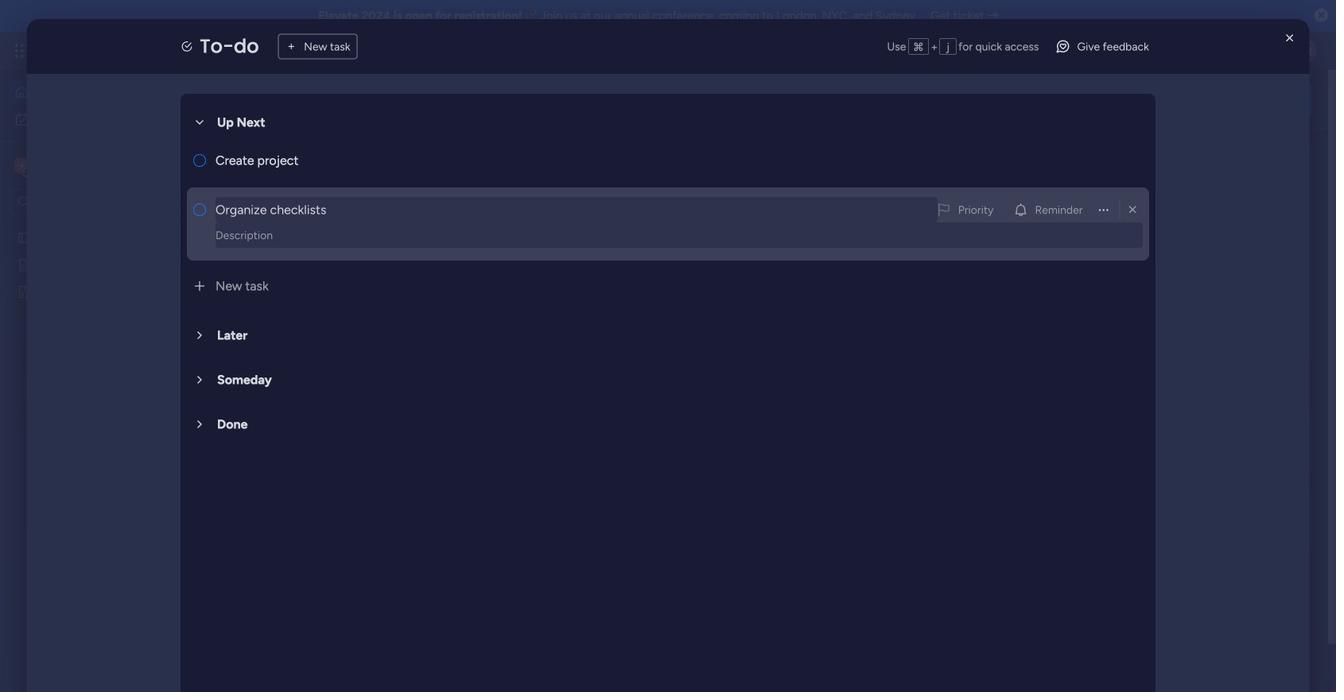 Task type: locate. For each thing, give the bounding box(es) containing it.
0 vertical spatial lottie animation image
[[624, 70, 1071, 130]]

public board image
[[17, 258, 32, 273]]

give feedback image
[[1055, 39, 1071, 54]]

lottie animation image
[[624, 70, 1071, 130], [0, 532, 203, 693]]

close my private tasks image
[[246, 161, 265, 181]]

see plans image
[[267, 42, 281, 60]]

option
[[10, 80, 193, 105], [10, 107, 193, 132], [0, 224, 203, 227]]

list item
[[187, 138, 1149, 186], [187, 188, 1149, 261]]

update feed image
[[1089, 43, 1105, 59]]

1 vertical spatial lottie animation element
[[0, 532, 203, 693]]

lottie animation element
[[624, 70, 1071, 130], [0, 532, 203, 693]]

select product image
[[14, 43, 30, 59]]

private board image
[[17, 285, 32, 300]]

invite members image
[[1124, 43, 1140, 59]]

open recently visited image
[[246, 383, 265, 402]]

1 vertical spatial lottie animation image
[[0, 532, 203, 693]]

0 vertical spatial list item
[[187, 138, 1149, 186]]

0 vertical spatial lottie animation element
[[624, 70, 1071, 130]]

2 vertical spatial option
[[0, 224, 203, 227]]

1 vertical spatial list item
[[187, 188, 1149, 261]]

1 list item from the top
[[187, 138, 1149, 186]]

list box
[[0, 221, 203, 520]]

open update feed (inbox) image
[[246, 421, 265, 440]]

Add Task text field
[[216, 197, 938, 223]]

None field
[[209, 151, 1143, 170]]



Task type: vqa. For each thing, say whether or not it's contained in the screenshot.
Description text box
yes



Task type: describe. For each thing, give the bounding box(es) containing it.
v2 user feedback image
[[1087, 91, 1099, 109]]

templates image image
[[1088, 152, 1298, 262]]

1 horizontal spatial lottie animation image
[[624, 70, 1071, 130]]

0 vertical spatial option
[[10, 80, 193, 105]]

1 horizontal spatial lottie animation element
[[624, 70, 1071, 130]]

Description text field
[[216, 223, 1143, 248]]

2 list item from the top
[[187, 188, 1149, 261]]

0 horizontal spatial lottie animation element
[[0, 532, 203, 693]]

views and tools element
[[811, 35, 1317, 67]]

0 horizontal spatial lottie animation image
[[0, 532, 203, 693]]

greg robinson image
[[1292, 38, 1317, 64]]

public board image
[[17, 231, 32, 246]]

notifications image
[[1054, 43, 1070, 59]]

1 vertical spatial option
[[10, 107, 193, 132]]



